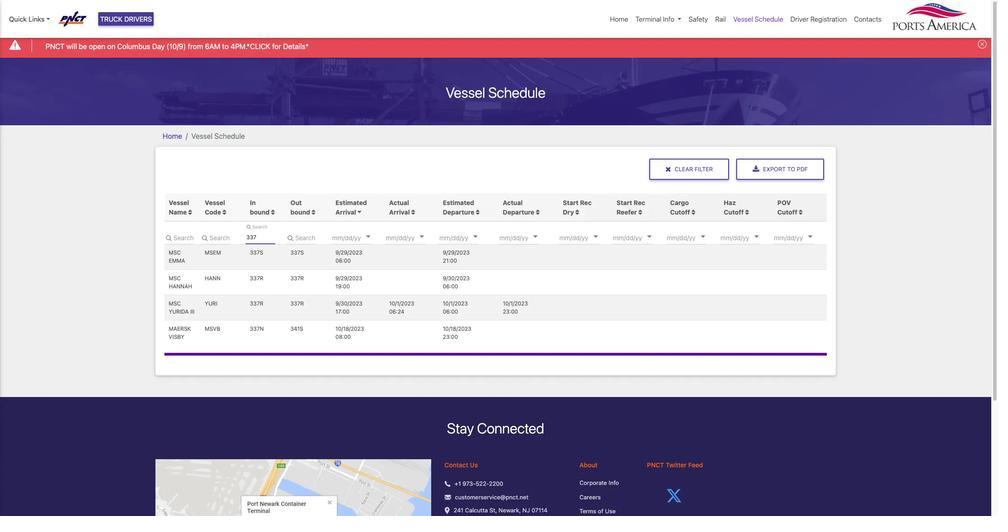 Task type: vqa. For each thing, say whether or not it's contained in the screenshot.


Task type: locate. For each thing, give the bounding box(es) containing it.
0 vertical spatial home
[[610, 15, 628, 23]]

info for corporate info
[[609, 479, 619, 486]]

1 10/1/2023 from the left
[[389, 300, 414, 307]]

1 vertical spatial msc
[[169, 275, 181, 282]]

0 horizontal spatial 9/30/2023
[[336, 300, 362, 307]]

3 mm/dd/yy field from the left
[[439, 231, 493, 244]]

0 horizontal spatial start
[[563, 199, 579, 206]]

cutoff
[[670, 208, 690, 216], [724, 208, 744, 216], [778, 208, 797, 216]]

pnct inside alert
[[46, 42, 65, 50]]

pov cutoff
[[778, 199, 797, 216]]

vessel schedule
[[733, 15, 783, 23], [446, 84, 546, 101], [191, 132, 245, 140]]

pnct
[[46, 42, 65, 50], [647, 461, 664, 469]]

msc yurida iii
[[169, 300, 195, 315]]

1 vertical spatial info
[[609, 479, 619, 486]]

0 horizontal spatial info
[[609, 479, 619, 486]]

haz cutoff
[[724, 199, 744, 216]]

0 vertical spatial pnct
[[46, 42, 65, 50]]

10/1/2023 06:24
[[389, 300, 414, 315]]

1 horizontal spatial estimated
[[443, 199, 474, 206]]

1 mm/dd/yy field from the left
[[331, 231, 385, 244]]

msc up hannah on the bottom
[[169, 275, 181, 282]]

mm/dd/yy field down 'cargo cutoff'
[[666, 231, 720, 244]]

mm/dd/yy field down "actual departure"
[[499, 231, 553, 244]]

contact us
[[445, 461, 478, 469]]

pnct left twitter
[[647, 461, 664, 469]]

2 open calendar image from the left
[[593, 236, 598, 238]]

06:00 inside '9/29/2023 06:00'
[[336, 258, 351, 264]]

1 open calendar image from the left
[[533, 236, 538, 238]]

clear
[[675, 166, 693, 172]]

0 horizontal spatial rec
[[580, 199, 592, 206]]

home link
[[607, 10, 632, 28], [163, 132, 182, 140]]

2 vertical spatial msc
[[169, 300, 181, 307]]

1 open calendar image from the left
[[366, 236, 371, 238]]

1 horizontal spatial bound
[[290, 208, 310, 216]]

0 horizontal spatial cutoff
[[670, 208, 690, 216]]

cutoff down cargo
[[670, 208, 690, 216]]

1 start from the left
[[563, 199, 579, 206]]

1 horizontal spatial arrival
[[389, 208, 410, 216]]

1 cutoff from the left
[[670, 208, 690, 216]]

msc up yurida
[[169, 300, 181, 307]]

customerservice@pnct.net link
[[455, 493, 529, 502]]

estimated departure
[[443, 199, 474, 216]]

2 vertical spatial schedule
[[214, 132, 245, 140]]

2 start from the left
[[617, 199, 632, 206]]

dry
[[563, 208, 574, 216]]

hann
[[205, 275, 221, 282]]

terms
[[580, 507, 596, 515]]

0 vertical spatial schedule
[[755, 15, 783, 23]]

hannah
[[169, 283, 192, 290]]

07114
[[532, 507, 548, 514]]

10/1/2023 23:00
[[503, 300, 528, 315]]

msc inside msc emma
[[169, 249, 181, 256]]

iii
[[190, 308, 195, 315]]

1 arrival from the left
[[336, 208, 356, 216]]

1 estimated from the left
[[336, 199, 367, 206]]

twitter
[[666, 461, 687, 469]]

open calendar image
[[366, 236, 371, 238], [420, 236, 424, 238], [473, 236, 478, 238]]

start for dry
[[563, 199, 579, 206]]

1 horizontal spatial cutoff
[[724, 208, 744, 216]]

3 open calendar image from the left
[[647, 236, 652, 238]]

mm/dd/yy field down 'actual arrival'
[[385, 231, 439, 244]]

973-
[[463, 480, 476, 487]]

open calendar image for 7th mm/dd/yy field from the right
[[420, 236, 424, 238]]

in
[[250, 199, 256, 206]]

nj
[[523, 507, 530, 514]]

06:24
[[389, 308, 404, 315]]

9/29/2023 up 9/29/2023 19:00
[[336, 249, 362, 256]]

2 horizontal spatial schedule
[[755, 15, 783, 23]]

06:00
[[336, 258, 351, 264], [443, 283, 458, 290], [443, 308, 458, 315]]

1 horizontal spatial rec
[[634, 199, 645, 206]]

9/30/2023 down '21:00'
[[443, 275, 470, 282]]

pnct left will
[[46, 42, 65, 50]]

start inside start rec reefer
[[617, 199, 632, 206]]

1 actual from the left
[[389, 199, 409, 206]]

1 vertical spatial 9/30/2023
[[336, 300, 362, 307]]

10/1/2023
[[389, 300, 414, 307], [443, 300, 468, 307], [503, 300, 528, 307]]

2 horizontal spatial 10/1/2023
[[503, 300, 528, 307]]

info inside terminal info link
[[663, 15, 675, 23]]

info inside the corporate info link
[[609, 479, 619, 486]]

06:00 inside 10/1/2023 06:00
[[443, 308, 458, 315]]

close image
[[666, 166, 671, 173]]

msc for msc emma
[[169, 249, 181, 256]]

corporate info link
[[580, 479, 634, 487]]

estimated
[[336, 199, 367, 206], [443, 199, 474, 206]]

0 horizontal spatial 23:00
[[443, 334, 458, 340]]

start up dry
[[563, 199, 579, 206]]

2 estimated from the left
[[443, 199, 474, 206]]

info right terminal
[[663, 15, 675, 23]]

1 horizontal spatial actual
[[503, 199, 523, 206]]

1 rec from the left
[[580, 199, 592, 206]]

bound for in
[[250, 208, 270, 216]]

code
[[205, 208, 221, 216]]

arrival inside estimated arrival
[[336, 208, 356, 216]]

2 10/18/2023 from the left
[[443, 325, 471, 332]]

+1 973-522-2200 link
[[455, 480, 503, 488]]

0 horizontal spatial 337s
[[250, 249, 263, 256]]

None field
[[164, 231, 194, 244], [201, 231, 230, 244], [246, 231, 275, 244], [286, 231, 316, 244], [164, 231, 194, 244], [201, 231, 230, 244], [246, 231, 275, 244], [286, 231, 316, 244]]

(10/9)
[[167, 42, 186, 50]]

1 horizontal spatial 10/1/2023
[[443, 300, 468, 307]]

actual inside "actual departure"
[[503, 199, 523, 206]]

4 open calendar image from the left
[[701, 236, 705, 238]]

rec inside start rec dry
[[580, 199, 592, 206]]

2 vertical spatial 06:00
[[443, 308, 458, 315]]

1 horizontal spatial 337s
[[290, 249, 304, 256]]

0 horizontal spatial bound
[[250, 208, 270, 216]]

corporate
[[580, 479, 607, 486]]

23:00 inside the 10/18/2023 23:00
[[443, 334, 458, 340]]

rec inside start rec reefer
[[634, 199, 645, 206]]

0 horizontal spatial schedule
[[214, 132, 245, 140]]

0 horizontal spatial home
[[163, 132, 182, 140]]

0 horizontal spatial arrival
[[336, 208, 356, 216]]

0 horizontal spatial 10/1/2023
[[389, 300, 414, 307]]

0 horizontal spatial actual
[[389, 199, 409, 206]]

mm/dd/yy field up '9/29/2023 06:00'
[[331, 231, 385, 244]]

3 open calendar image from the left
[[473, 236, 478, 238]]

departure
[[443, 208, 474, 216], [503, 208, 534, 216]]

cutoff down "pov" on the right of the page
[[778, 208, 797, 216]]

9/30/2023 up 17:00
[[336, 300, 362, 307]]

connected
[[477, 419, 544, 437]]

9/30/2023 for 17:00
[[336, 300, 362, 307]]

7 mm/dd/yy field from the left
[[666, 231, 720, 244]]

23:00
[[503, 308, 518, 315], [443, 334, 458, 340]]

0 vertical spatial 06:00
[[336, 258, 351, 264]]

08:00
[[336, 334, 351, 340]]

msc inside "msc yurida iii"
[[169, 300, 181, 307]]

1 10/18/2023 from the left
[[336, 325, 364, 332]]

estimated for departure
[[443, 199, 474, 206]]

1 departure from the left
[[443, 208, 474, 216]]

0 horizontal spatial open calendar image
[[366, 236, 371, 238]]

msc for msc yurida iii
[[169, 300, 181, 307]]

cargo cutoff
[[670, 199, 690, 216]]

2 bound from the left
[[290, 208, 310, 216]]

1 vertical spatial home
[[163, 132, 182, 140]]

1 horizontal spatial info
[[663, 15, 675, 23]]

241
[[454, 507, 464, 514]]

1 horizontal spatial schedule
[[488, 84, 546, 101]]

1 bound from the left
[[250, 208, 270, 216]]

on
[[107, 42, 115, 50]]

open calendar image
[[533, 236, 538, 238], [593, 236, 598, 238], [647, 236, 652, 238], [701, 236, 705, 238]]

bound inside in bound
[[250, 208, 270, 216]]

9/30/2023
[[443, 275, 470, 282], [336, 300, 362, 307]]

info for terminal info
[[663, 15, 675, 23]]

open calendar image for sixth mm/dd/yy field from right
[[473, 236, 478, 238]]

reefer
[[617, 208, 637, 216]]

bound inside out bound
[[290, 208, 310, 216]]

0 horizontal spatial vessel schedule
[[191, 132, 245, 140]]

10/18/2023 for 23:00
[[443, 325, 471, 332]]

06:00 for 9/30/2023 06:00
[[443, 283, 458, 290]]

+1
[[455, 480, 461, 487]]

2 horizontal spatial cutoff
[[778, 208, 797, 216]]

10/18/2023 08:00
[[336, 325, 364, 340]]

06:00 for 10/1/2023 06:00
[[443, 308, 458, 315]]

1 vertical spatial pnct
[[647, 461, 664, 469]]

terminal info
[[636, 15, 675, 23]]

4 mm/dd/yy field from the left
[[499, 231, 553, 244]]

cutoff down haz
[[724, 208, 744, 216]]

1 horizontal spatial 23:00
[[503, 308, 518, 315]]

9/30/2023 for 06:00
[[443, 275, 470, 282]]

1 horizontal spatial departure
[[503, 208, 534, 216]]

0 vertical spatial msc
[[169, 249, 181, 256]]

23:00 for 10/1/2023 23:00
[[503, 308, 518, 315]]

10/1/2023 for 06:24
[[389, 300, 414, 307]]

1 msc from the top
[[169, 249, 181, 256]]

06:00 inside 9/30/2023 06:00
[[443, 283, 458, 290]]

mm/dd/yy field down reefer
[[612, 231, 666, 244]]

for
[[272, 42, 281, 50]]

us
[[470, 461, 478, 469]]

bound down the in
[[250, 208, 270, 216]]

1 vertical spatial 23:00
[[443, 334, 458, 340]]

0 vertical spatial home link
[[607, 10, 632, 28]]

0 horizontal spatial departure
[[443, 208, 474, 216]]

terminal
[[636, 15, 661, 23]]

1 horizontal spatial open calendar image
[[420, 236, 424, 238]]

2 arrival from the left
[[389, 208, 410, 216]]

3 10/1/2023 from the left
[[503, 300, 528, 307]]

1 337s from the left
[[250, 249, 263, 256]]

2 horizontal spatial vessel schedule
[[733, 15, 783, 23]]

mm/dd/yy field
[[331, 231, 385, 244], [385, 231, 439, 244], [439, 231, 493, 244], [499, 231, 553, 244], [559, 231, 613, 244], [612, 231, 666, 244], [666, 231, 720, 244], [720, 231, 774, 244]]

06:00 up the 10/18/2023 23:00 in the left bottom of the page
[[443, 308, 458, 315]]

0 vertical spatial info
[[663, 15, 675, 23]]

1 vertical spatial vessel schedule
[[446, 84, 546, 101]]

1 horizontal spatial 10/18/2023
[[443, 325, 471, 332]]

9/29/2023 21:00
[[443, 249, 470, 264]]

download image
[[753, 166, 760, 173]]

stay connected
[[447, 419, 544, 437]]

2 actual from the left
[[503, 199, 523, 206]]

10/1/2023 06:00
[[443, 300, 468, 315]]

pnct will be open on columbus day (10/9) from 6am to 4pm.*click for details*
[[46, 42, 309, 50]]

mm/dd/yy field down 'haz cutoff'
[[720, 231, 774, 244]]

msc inside msc hannah
[[169, 275, 181, 282]]

msvb
[[205, 325, 220, 332]]

2 cutoff from the left
[[724, 208, 744, 216]]

will
[[66, 42, 77, 50]]

23:00 for 10/18/2023 23:00
[[443, 334, 458, 340]]

msc hannah
[[169, 275, 192, 290]]

actual
[[389, 199, 409, 206], [503, 199, 523, 206]]

06:00 up 10/1/2023 06:00
[[443, 283, 458, 290]]

23:00 inside 10/1/2023 23:00
[[503, 308, 518, 315]]

9/29/2023
[[336, 249, 362, 256], [443, 249, 470, 256], [336, 275, 362, 282]]

2 10/1/2023 from the left
[[443, 300, 468, 307]]

start inside start rec dry
[[563, 199, 579, 206]]

4pm.*click
[[231, 42, 270, 50]]

mm/dd/yy field up 9/29/2023 21:00
[[439, 231, 493, 244]]

msc up emma
[[169, 249, 181, 256]]

driver
[[791, 15, 809, 23]]

mm/dd/yy field down dry
[[559, 231, 613, 244]]

0 vertical spatial 23:00
[[503, 308, 518, 315]]

open calendar image for 6th mm/dd/yy field from the left
[[647, 236, 652, 238]]

0 horizontal spatial 10/18/2023
[[336, 325, 364, 332]]

06:00 up 9/29/2023 19:00
[[336, 258, 351, 264]]

10/18/2023 down 10/1/2023 06:00
[[443, 325, 471, 332]]

1 horizontal spatial 9/30/2023
[[443, 275, 470, 282]]

maersk visby
[[169, 325, 191, 340]]

1 vertical spatial 06:00
[[443, 283, 458, 290]]

1 horizontal spatial vessel schedule
[[446, 84, 546, 101]]

0 vertical spatial 9/30/2023
[[443, 275, 470, 282]]

9/29/2023 up the '19:00' on the bottom left
[[336, 275, 362, 282]]

9/29/2023 up '21:00'
[[443, 249, 470, 256]]

10/18/2023 for 08:00
[[336, 325, 364, 332]]

bound down out
[[290, 208, 310, 216]]

use
[[605, 507, 616, 515]]

filter
[[695, 166, 713, 172]]

2 mm/dd/yy field from the left
[[385, 231, 439, 244]]

estimated inside the estimated departure
[[443, 199, 474, 206]]

0 horizontal spatial estimated
[[336, 199, 367, 206]]

1 horizontal spatial start
[[617, 199, 632, 206]]

9/30/2023 06:00
[[443, 275, 470, 290]]

9/29/2023 for 06:00
[[336, 249, 362, 256]]

rec for start rec dry
[[580, 199, 592, 206]]

1 horizontal spatial pnct
[[647, 461, 664, 469]]

6 mm/dd/yy field from the left
[[612, 231, 666, 244]]

start up reefer
[[617, 199, 632, 206]]

9/29/2023 for 19:00
[[336, 275, 362, 282]]

06:00 for 9/29/2023 06:00
[[336, 258, 351, 264]]

msc
[[169, 249, 181, 256], [169, 275, 181, 282], [169, 300, 181, 307]]

2 open calendar image from the left
[[420, 236, 424, 238]]

337s
[[250, 249, 263, 256], [290, 249, 304, 256]]

0 horizontal spatial home link
[[163, 132, 182, 140]]

2 horizontal spatial open calendar image
[[473, 236, 478, 238]]

1 vertical spatial schedule
[[488, 84, 546, 101]]

quick
[[9, 15, 27, 23]]

0 horizontal spatial pnct
[[46, 42, 65, 50]]

contacts
[[854, 15, 882, 23]]

2 msc from the top
[[169, 275, 181, 282]]

arrival
[[336, 208, 356, 216], [389, 208, 410, 216]]

maersk
[[169, 325, 191, 332]]

pnct for pnct will be open on columbus day (10/9) from 6am to 4pm.*click for details*
[[46, 42, 65, 50]]

341s
[[290, 325, 303, 332]]

3 cutoff from the left
[[778, 208, 797, 216]]

10/1/2023 for 06:00
[[443, 300, 468, 307]]

stay
[[447, 419, 474, 437]]

3 msc from the top
[[169, 300, 181, 307]]

2 vertical spatial vessel schedule
[[191, 132, 245, 140]]

vessel
[[733, 15, 753, 23], [446, 84, 485, 101], [191, 132, 213, 140], [169, 199, 189, 206], [205, 199, 225, 206]]

calcutta
[[465, 507, 488, 514]]

actual inside 'actual arrival'
[[389, 199, 409, 206]]

cutoff for haz
[[724, 208, 744, 216]]

about
[[580, 461, 598, 469]]

2 rec from the left
[[634, 199, 645, 206]]

st,
[[490, 507, 497, 514]]

info up careers link
[[609, 479, 619, 486]]

2 departure from the left
[[503, 208, 534, 216]]

10/18/2023 up 08:00
[[336, 325, 364, 332]]



Task type: describe. For each thing, give the bounding box(es) containing it.
1 horizontal spatial home
[[610, 15, 628, 23]]

241 calcutta st, newark, nj 07114 link
[[454, 506, 548, 515]]

msc for msc hannah
[[169, 275, 181, 282]]

estimated arrival
[[336, 199, 367, 216]]

safety link
[[685, 10, 712, 28]]

truck
[[100, 15, 123, 23]]

details*
[[283, 42, 309, 50]]

522-
[[476, 480, 489, 487]]

msc emma
[[169, 249, 185, 264]]

open calendar image for fourth mm/dd/yy field from the right
[[593, 236, 598, 238]]

quick links
[[9, 15, 45, 23]]

msem
[[205, 249, 221, 256]]

10/1/2023 for 23:00
[[503, 300, 528, 307]]

yuri
[[205, 300, 217, 307]]

bound for out
[[290, 208, 310, 216]]

to
[[222, 42, 229, 50]]

pnct will be open on columbus day (10/9) from 6am to 4pm.*click for details* link
[[46, 41, 309, 52]]

vessel inside vessel schedule link
[[733, 15, 753, 23]]

9/30/2023 17:00
[[336, 300, 362, 315]]

actual for actual arrival
[[389, 199, 409, 206]]

contact
[[445, 461, 468, 469]]

337n
[[250, 325, 264, 332]]

feed
[[688, 461, 703, 469]]

5 mm/dd/yy field from the left
[[559, 231, 613, 244]]

close image
[[978, 40, 987, 49]]

pov
[[778, 199, 791, 206]]

driver registration
[[791, 15, 847, 23]]

cargo
[[670, 199, 689, 206]]

0 vertical spatial vessel schedule
[[733, 15, 783, 23]]

customerservice@pnct.net
[[455, 493, 529, 500]]

clear filter
[[675, 166, 713, 172]]

8 mm/dd/yy field from the left
[[720, 231, 774, 244]]

vessel code
[[205, 199, 225, 216]]

241 calcutta st, newark, nj 07114
[[454, 507, 548, 514]]

vessel name
[[169, 199, 189, 216]]

careers link
[[580, 493, 634, 502]]

9/29/2023 19:00
[[336, 275, 362, 290]]

rail
[[715, 15, 726, 23]]

visby
[[169, 334, 184, 340]]

2200
[[489, 480, 503, 487]]

safety
[[689, 15, 708, 23]]

9/29/2023 06:00
[[336, 249, 362, 264]]

open calendar image for first mm/dd/yy field from left
[[366, 236, 371, 238]]

contacts link
[[851, 10, 885, 28]]

vessel schedule link
[[730, 10, 787, 28]]

+1 973-522-2200
[[455, 480, 503, 487]]

estimated for arrival
[[336, 199, 367, 206]]

open calendar image for 2nd mm/dd/yy field from right
[[701, 236, 705, 238]]

actual departure
[[503, 199, 534, 216]]

2 337s from the left
[[290, 249, 304, 256]]

be
[[79, 42, 87, 50]]

terminal info link
[[632, 10, 685, 28]]

clear filter button
[[649, 158, 729, 180]]

open
[[89, 42, 105, 50]]

actual arrival
[[389, 199, 410, 216]]

1 horizontal spatial home link
[[607, 10, 632, 28]]

driver registration link
[[787, 10, 851, 28]]

terms of use
[[580, 507, 616, 515]]

departure for actual
[[503, 208, 534, 216]]

rail link
[[712, 10, 730, 28]]

6am
[[205, 42, 220, 50]]

cutoff for cargo
[[670, 208, 690, 216]]

truck drivers
[[100, 15, 152, 23]]

quick links link
[[9, 14, 50, 24]]

17:00
[[336, 308, 350, 315]]

cutoff for pov
[[778, 208, 797, 216]]

21:00
[[443, 258, 457, 264]]

pnct for pnct twitter feed
[[647, 461, 664, 469]]

columbus
[[117, 42, 150, 50]]

1 vertical spatial home link
[[163, 132, 182, 140]]

schedule inside vessel schedule link
[[755, 15, 783, 23]]

careers
[[580, 493, 601, 500]]

terms of use link
[[580, 507, 634, 516]]

out
[[290, 199, 302, 206]]

pnct will be open on columbus day (10/9) from 6am to 4pm.*click for details* alert
[[0, 33, 991, 58]]

emma
[[169, 258, 185, 264]]

newark,
[[499, 507, 521, 514]]

open calendar image for fourth mm/dd/yy field
[[533, 236, 538, 238]]

arrival for estimated arrival
[[336, 208, 356, 216]]

rec for start rec reefer
[[634, 199, 645, 206]]

arrival for actual arrival
[[389, 208, 410, 216]]

start for reefer
[[617, 199, 632, 206]]

actual for actual departure
[[503, 199, 523, 206]]

9/29/2023 for 21:00
[[443, 249, 470, 256]]

10/18/2023 23:00
[[443, 325, 471, 340]]

drivers
[[124, 15, 152, 23]]

yurida
[[169, 308, 189, 315]]

in bound
[[250, 199, 271, 216]]

links
[[29, 15, 45, 23]]

pnct twitter feed
[[647, 461, 703, 469]]

departure for estimated
[[443, 208, 474, 216]]

name
[[169, 208, 187, 216]]

out bound
[[290, 199, 312, 216]]

of
[[598, 507, 603, 515]]



